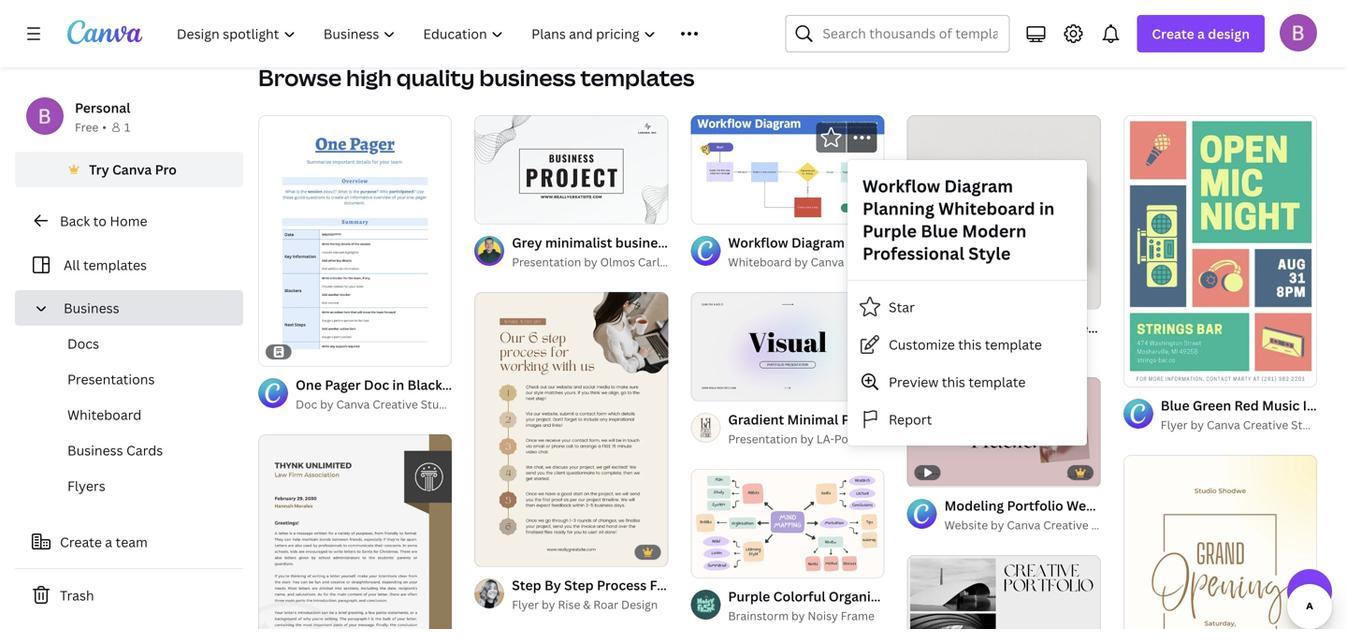 Task type: vqa. For each thing, say whether or not it's contained in the screenshot.
blue green red music icons open mic night flyer
yes



Task type: describe. For each thing, give the bounding box(es) containing it.
2 30 from the left
[[600, 15, 615, 31]]

of for presentation by la-porto co
[[713, 380, 726, 393]]

browse
[[258, 62, 342, 93]]

canva inside button
[[112, 161, 152, 178]]

studio for website by canva creative studio
[[1092, 517, 1128, 532]]

free •
[[75, 119, 107, 135]]

presentation inside grey minimalist business project presentation presentation by olmos carlos
[[512, 254, 582, 270]]

blue
[[921, 220, 959, 242]]

1 horizontal spatial brainstorm
[[948, 587, 1020, 605]]

1 for 1 of 14
[[488, 202, 493, 215]]

14
[[513, 202, 525, 215]]

frame
[[841, 608, 875, 623]]

bob builder image
[[1281, 14, 1318, 51]]

by for flyer by rise & roar design
[[542, 597, 555, 612]]

blue green red music icons open mic night flyer image
[[1124, 115, 1318, 387]]

mind
[[882, 587, 914, 605]]

design
[[1209, 25, 1251, 43]]

create a team button
[[15, 523, 243, 561]]

carlos
[[638, 254, 673, 270]]

brown and gray minimalist law firm letterhead image
[[258, 434, 452, 629]]

doc
[[296, 396, 317, 412]]

brainstorm by noisy frame link
[[729, 607, 885, 625]]

whiteboard by canva creative studio
[[729, 254, 931, 270]]

back
[[60, 212, 90, 230]]

this for preview
[[942, 373, 966, 391]]

personal
[[75, 99, 131, 117]]

0 horizontal spatial brainstorm
[[729, 608, 789, 623]]

by for doc by canva creative studio
[[320, 396, 334, 412]]

•
[[102, 119, 107, 135]]

purple inside the purple colorful organic mind map brainstorm brainstorm by noisy frame
[[729, 587, 771, 605]]

creative for flyer by canva creative studio
[[1244, 417, 1289, 432]]

?
[[1305, 578, 1316, 605]]

trash
[[60, 586, 94, 604]]

flyers link
[[30, 468, 243, 504]]

3 30 items from the left
[[942, 15, 990, 31]]

porto
[[835, 431, 865, 447]]

trash link
[[15, 577, 243, 614]]

preview this template
[[889, 373, 1026, 391]]

whiteboard by canva creative studio link
[[729, 253, 931, 271]]

grey minimalist business project presentation link
[[512, 232, 806, 253]]

organic
[[829, 587, 879, 605]]

try canva pro
[[89, 161, 177, 178]]

this for customize
[[959, 335, 982, 353]]

0 vertical spatial templates
[[581, 62, 695, 93]]

business for business card by noelle
[[945, 340, 993, 355]]

all templates
[[64, 256, 147, 274]]

create a design
[[1153, 25, 1251, 43]]

canva for doc by canva creative studio
[[336, 396, 370, 412]]

studio for flyer by canva creative studio
[[1292, 417, 1327, 432]]

design
[[622, 597, 658, 612]]

by inside grey minimalist business project presentation presentation by olmos carlos
[[584, 254, 598, 270]]

home
[[110, 212, 147, 230]]

purple inside the "workflow diagram planning whiteboard in purple blue modern professional style"
[[863, 220, 917, 242]]

presentation by la-porto co link
[[729, 430, 885, 448]]

modern
[[963, 220, 1027, 242]]

studio for doc by canva creative studio
[[421, 396, 456, 412]]

presentation by la-porto co
[[729, 431, 883, 447]]

star
[[889, 298, 915, 316]]

roar
[[594, 597, 619, 612]]

1 of 14 link
[[475, 115, 669, 224]]

purple colorful organic mind map brainstorm brainstorm by noisy frame
[[729, 587, 1020, 623]]

3 30 from the left
[[942, 15, 957, 31]]

pro
[[155, 161, 177, 178]]

presentations
[[67, 370, 155, 388]]

1 for 1 of 16
[[704, 380, 710, 393]]

colorful
[[774, 587, 826, 605]]

of for presentation by olmos carlos
[[496, 202, 510, 215]]

back to home
[[60, 212, 147, 230]]

creative for whiteboard by canva creative studio
[[847, 254, 893, 270]]

1 30 items from the left
[[258, 15, 306, 31]]

beige modern promotion announcement grand opening flyer image
[[1124, 455, 1318, 629]]

whiteboard inside the "workflow diagram planning whiteboard in purple blue modern professional style"
[[939, 197, 1036, 220]]

website
[[945, 517, 989, 532]]

professional
[[863, 242, 965, 265]]

1 for 1
[[124, 119, 130, 135]]

la-
[[817, 431, 835, 447]]

website by canva creative studio
[[945, 517, 1128, 532]]

customize
[[889, 335, 955, 353]]

grey minimalist business project presentation presentation by olmos carlos
[[512, 234, 806, 270]]

preview
[[889, 373, 939, 391]]

flyer for flyer by canva creative studio
[[1161, 417, 1188, 432]]

grey minimalist business project presentation image
[[475, 115, 669, 224]]

quality
[[397, 62, 475, 93]]

business cards
[[67, 441, 163, 459]]

doc by canva creative studio
[[296, 396, 456, 412]]

4 30 items from the left
[[1284, 15, 1332, 31]]

a for design
[[1198, 25, 1206, 43]]

1 of 16 link
[[691, 292, 885, 402]]

project
[[675, 234, 721, 251]]

grey
[[512, 234, 542, 251]]

team
[[116, 533, 148, 551]]

1 items from the left
[[276, 15, 306, 31]]

template for preview this template
[[969, 373, 1026, 391]]

all
[[64, 256, 80, 274]]

business card by noelle link
[[945, 338, 1102, 357]]

whiteboard link
[[30, 397, 243, 432]]

2 items from the left
[[617, 15, 648, 31]]

flyer by rise & roar design link
[[512, 595, 669, 614]]



Task type: locate. For each thing, give the bounding box(es) containing it.
creative for doc by canva creative studio
[[373, 396, 418, 412]]

to
[[93, 212, 107, 230]]

preview this template link
[[848, 363, 1088, 401]]

2 horizontal spatial 1
[[704, 380, 710, 393]]

business up flyers
[[67, 441, 123, 459]]

business up the carlos
[[616, 234, 671, 251]]

1 vertical spatial 1
[[488, 202, 493, 215]]

canva inside "link"
[[336, 396, 370, 412]]

1 horizontal spatial business
[[616, 234, 671, 251]]

1 horizontal spatial purple
[[863, 220, 917, 242]]

1 horizontal spatial create
[[1153, 25, 1195, 43]]

a
[[1198, 25, 1206, 43], [105, 533, 112, 551]]

canva for website by canva creative studio
[[1008, 517, 1041, 532]]

co
[[868, 431, 883, 447]]

by for whiteboard by canva creative studio
[[795, 254, 808, 270]]

1 vertical spatial purple
[[729, 587, 771, 605]]

1 horizontal spatial whiteboard
[[729, 254, 792, 270]]

1 vertical spatial a
[[105, 533, 112, 551]]

diagram
[[945, 175, 1014, 198]]

4 items from the left
[[1301, 15, 1332, 31]]

purple left colorful on the bottom right
[[729, 587, 771, 605]]

business inside grey minimalist business project presentation presentation by olmos carlos
[[616, 234, 671, 251]]

30
[[258, 15, 273, 31], [600, 15, 615, 31], [942, 15, 957, 31], [1284, 15, 1299, 31]]

by inside presentation by la-porto co link
[[801, 431, 814, 447]]

None search field
[[786, 15, 1010, 52]]

1 left 16
[[704, 380, 710, 393]]

workflow diagram planning whiteboard in purple blue modern professional style
[[863, 175, 1055, 265]]

presentation
[[724, 234, 806, 251]]

presentations link
[[30, 361, 243, 397]]

by inside doc by canva creative studio "link"
[[320, 396, 334, 412]]

3 items from the left
[[959, 15, 990, 31]]

business cards link
[[30, 432, 243, 468]]

cards
[[126, 441, 163, 459]]

flyers
[[67, 477, 105, 495]]

0 horizontal spatial create
[[60, 533, 102, 551]]

star button
[[848, 288, 1088, 326]]

1 vertical spatial create
[[60, 533, 102, 551]]

1 horizontal spatial templates
[[581, 62, 695, 93]]

1 30 from the left
[[258, 15, 273, 31]]

1 vertical spatial business
[[616, 234, 671, 251]]

all templates link
[[26, 247, 232, 283]]

minimalist
[[546, 234, 613, 251]]

purple
[[863, 220, 917, 242], [729, 587, 771, 605]]

canva for flyer by canva creative studio
[[1207, 417, 1241, 432]]

gradient minimal portfolio proposal presentation image
[[691, 292, 885, 401]]

of left 14
[[496, 202, 510, 215]]

by
[[795, 254, 808, 270], [584, 254, 598, 270], [1024, 340, 1038, 355], [320, 396, 334, 412], [1191, 417, 1205, 432], [801, 431, 814, 447], [991, 517, 1005, 532], [542, 597, 555, 612], [792, 608, 805, 623]]

report
[[889, 410, 933, 428]]

purple colorful organic mind map brainstorm image
[[691, 469, 885, 578]]

studio
[[896, 254, 931, 270], [421, 396, 456, 412], [1292, 417, 1327, 432], [1092, 517, 1128, 532]]

0 vertical spatial purple
[[863, 220, 917, 242]]

create left team
[[60, 533, 102, 551]]

business
[[480, 62, 576, 93], [616, 234, 671, 251]]

Search search field
[[823, 16, 998, 51]]

presentation down grey
[[512, 254, 582, 270]]

1 vertical spatial flyer
[[512, 597, 539, 612]]

flyer by canva creative studio
[[1161, 417, 1327, 432]]

0 horizontal spatial business
[[480, 62, 576, 93]]

creative
[[847, 254, 893, 270], [373, 396, 418, 412], [1244, 417, 1289, 432], [1044, 517, 1089, 532]]

flyer inside flyer by rise & roar design link
[[512, 597, 539, 612]]

by for website by canva creative studio
[[991, 517, 1005, 532]]

0 horizontal spatial purple
[[729, 587, 771, 605]]

1 vertical spatial templates
[[83, 256, 147, 274]]

whiteboard up style
[[939, 197, 1036, 220]]

1 horizontal spatial flyer
[[1161, 417, 1188, 432]]

template
[[985, 335, 1043, 353], [969, 373, 1026, 391]]

create for create a design
[[1153, 25, 1195, 43]]

canva for whiteboard by canva creative studio
[[811, 254, 845, 270]]

create
[[1153, 25, 1195, 43], [60, 533, 102, 551]]

whiteboard for whiteboard by canva creative studio
[[729, 254, 792, 270]]

0 vertical spatial flyer
[[1161, 417, 1188, 432]]

rise
[[558, 597, 581, 612]]

try canva pro button
[[15, 152, 243, 187]]

by inside whiteboard by canva creative studio link
[[795, 254, 808, 270]]

of left 16
[[713, 380, 726, 393]]

business card by noelle
[[945, 340, 1075, 355]]

1 vertical spatial whiteboard
[[729, 254, 792, 270]]

a left team
[[105, 533, 112, 551]]

customize this template link
[[848, 326, 1088, 363]]

0 vertical spatial presentation
[[512, 254, 582, 270]]

docs
[[67, 335, 99, 352]]

high
[[346, 62, 392, 93]]

purple down workflow
[[863, 220, 917, 242]]

presentation
[[512, 254, 582, 270], [729, 431, 798, 447]]

this down star button
[[959, 335, 982, 353]]

0 horizontal spatial whiteboard
[[67, 406, 142, 424]]

0 vertical spatial create
[[1153, 25, 1195, 43]]

business for business cards
[[67, 441, 123, 459]]

30 items
[[258, 15, 306, 31], [600, 15, 648, 31], [942, 15, 990, 31], [1284, 15, 1332, 31]]

1 vertical spatial brainstorm
[[729, 608, 789, 623]]

1 horizontal spatial a
[[1198, 25, 1206, 43]]

by inside flyer by rise & roar design link
[[542, 597, 555, 612]]

4 30 from the left
[[1284, 15, 1299, 31]]

0 vertical spatial business
[[64, 299, 119, 317]]

create a team
[[60, 533, 148, 551]]

step by step process for working with us services flyer image
[[475, 292, 669, 566]]

top level navigation element
[[165, 15, 741, 52], [165, 15, 741, 52]]

2 vertical spatial whiteboard
[[67, 406, 142, 424]]

0 horizontal spatial templates
[[83, 256, 147, 274]]

report button
[[848, 401, 1088, 438]]

0 vertical spatial whiteboard
[[939, 197, 1036, 220]]

? button
[[1288, 569, 1333, 614]]

by inside the purple colorful organic mind map brainstorm brainstorm by noisy frame
[[792, 608, 805, 623]]

create inside button
[[60, 533, 102, 551]]

1 of 16
[[704, 380, 741, 393]]

create inside dropdown button
[[1153, 25, 1195, 43]]

&
[[583, 597, 591, 612]]

creative inside "link"
[[373, 396, 418, 412]]

of
[[496, 202, 510, 215], [713, 380, 726, 393]]

canva
[[112, 161, 152, 178], [811, 254, 845, 270], [336, 396, 370, 412], [1207, 417, 1241, 432], [1008, 517, 1041, 532]]

templates
[[581, 62, 695, 93], [83, 256, 147, 274]]

business up docs
[[64, 299, 119, 317]]

0 vertical spatial this
[[959, 335, 982, 353]]

browse high quality business templates
[[258, 62, 695, 93]]

1 horizontal spatial 1
[[488, 202, 493, 215]]

0 vertical spatial a
[[1198, 25, 1206, 43]]

this down customize this template
[[942, 373, 966, 391]]

1 vertical spatial this
[[942, 373, 966, 391]]

flyer by rise & roar design
[[512, 597, 658, 612]]

planning
[[863, 197, 935, 220]]

create for create a team
[[60, 533, 102, 551]]

0 horizontal spatial presentation
[[512, 254, 582, 270]]

creative for website by canva creative studio
[[1044, 517, 1089, 532]]

business right quality
[[480, 62, 576, 93]]

olmos
[[601, 254, 636, 270]]

create left design
[[1153, 25, 1195, 43]]

1 vertical spatial presentation
[[729, 431, 798, 447]]

one pager doc in black and white blue light blue classic professional style image
[[258, 115, 452, 366]]

noisy
[[808, 608, 839, 623]]

noelle
[[1040, 340, 1075, 355]]

by inside business card by noelle link
[[1024, 340, 1038, 355]]

2 horizontal spatial whiteboard
[[939, 197, 1036, 220]]

a inside button
[[105, 533, 112, 551]]

0 vertical spatial template
[[985, 335, 1043, 353]]

0 vertical spatial business
[[480, 62, 576, 93]]

1 vertical spatial business
[[945, 340, 993, 355]]

whiteboard down presentation
[[729, 254, 792, 270]]

a inside dropdown button
[[1198, 25, 1206, 43]]

items
[[276, 15, 306, 31], [617, 15, 648, 31], [959, 15, 990, 31], [1301, 15, 1332, 31]]

style
[[969, 242, 1011, 265]]

business up preview this template link
[[945, 340, 993, 355]]

a left design
[[1198, 25, 1206, 43]]

website by canva creative studio link
[[945, 516, 1128, 534]]

0 horizontal spatial a
[[105, 533, 112, 551]]

business for business
[[64, 299, 119, 317]]

presentation down 16
[[729, 431, 798, 447]]

1 of 14
[[488, 202, 525, 215]]

free
[[75, 119, 99, 135]]

studio for whiteboard by canva creative studio
[[896, 254, 931, 270]]

flyer inside 'flyer by canva creative studio' link
[[1161, 417, 1188, 432]]

try
[[89, 161, 109, 178]]

doc by canva creative studio link
[[296, 395, 456, 414]]

1 right "•"
[[124, 119, 130, 135]]

0 horizontal spatial flyer
[[512, 597, 539, 612]]

whiteboard for whiteboard
[[67, 406, 142, 424]]

a for team
[[105, 533, 112, 551]]

brainstorm down colorful on the bottom right
[[729, 608, 789, 623]]

brainstorm right map
[[948, 587, 1020, 605]]

1 vertical spatial of
[[713, 380, 726, 393]]

create a design button
[[1138, 15, 1266, 52]]

whiteboard down presentations
[[67, 406, 142, 424]]

card
[[996, 340, 1021, 355]]

by for presentation by la-porto co
[[801, 431, 814, 447]]

by inside website by canva creative studio link
[[991, 517, 1005, 532]]

0 horizontal spatial of
[[496, 202, 510, 215]]

purple colorful organic mind map brainstorm link
[[729, 586, 1020, 607]]

workflow diagram planning whiteboard in purple blue modern professional style image
[[691, 115, 885, 224]]

0 vertical spatial brainstorm
[[948, 587, 1020, 605]]

in
[[1040, 197, 1055, 220]]

workflow
[[863, 175, 941, 198]]

2 vertical spatial business
[[67, 441, 123, 459]]

flyer for flyer by rise & roar design
[[512, 597, 539, 612]]

customize this template
[[889, 335, 1043, 353]]

presentation by olmos carlos link
[[512, 253, 673, 271]]

template for customize this template
[[985, 335, 1043, 353]]

docs link
[[30, 326, 243, 361]]

by for flyer by canva creative studio
[[1191, 417, 1205, 432]]

16
[[729, 380, 741, 393]]

1 horizontal spatial presentation
[[729, 431, 798, 447]]

0 vertical spatial of
[[496, 202, 510, 215]]

2 30 items from the left
[[600, 15, 648, 31]]

2 vertical spatial 1
[[704, 380, 710, 393]]

back to home link
[[15, 202, 243, 240]]

by inside 'flyer by canva creative studio' link
[[1191, 417, 1205, 432]]

0 horizontal spatial 1
[[124, 119, 130, 135]]

studio inside "link"
[[421, 396, 456, 412]]

0 vertical spatial 1
[[124, 119, 130, 135]]

1 horizontal spatial of
[[713, 380, 726, 393]]

map
[[917, 587, 945, 605]]

1 vertical spatial template
[[969, 373, 1026, 391]]

flyer
[[1161, 417, 1188, 432], [512, 597, 539, 612]]

1 left 14
[[488, 202, 493, 215]]



